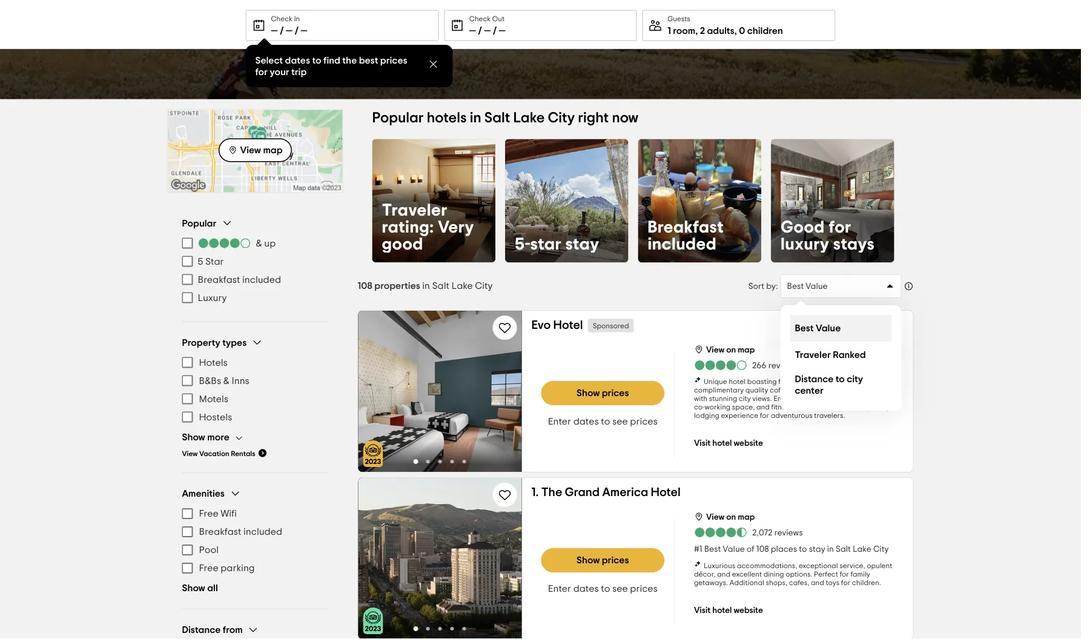 Task type: describe. For each thing, give the bounding box(es) containing it.
getaways.
[[694, 579, 728, 586]]

select
[[255, 55, 283, 65]]

show prices button for 266 reviews
[[541, 381, 664, 405]]

distance for distance to city center
[[795, 374, 834, 384]]

included inside breakfast included link
[[648, 236, 717, 253]]

cafes,
[[789, 579, 809, 586]]

2 vertical spatial city
[[873, 545, 889, 554]]

accommodations,
[[737, 562, 797, 569]]

2 / from the left
[[295, 26, 299, 36]]

wifi
[[221, 509, 237, 518]]

1 horizontal spatial &
[[256, 238, 262, 248]]

show all button
[[182, 582, 218, 594]]

0 horizontal spatial &
[[223, 376, 230, 386]]

3 — from the left
[[301, 26, 307, 36]]

shops,
[[766, 579, 787, 586]]

#
[[694, 545, 699, 554]]

traveler for rating:
[[382, 202, 448, 219]]

sort
[[748, 282, 764, 290]]

city for 108 properties in salt lake city
[[475, 281, 493, 290]]

show inside dropdown button
[[182, 432, 205, 442]]

6 — from the left
[[499, 26, 506, 36]]

traveler rating: very good
[[382, 202, 474, 253]]

3 / from the left
[[478, 26, 482, 36]]

gym,
[[856, 378, 871, 385]]

types
[[222, 338, 247, 347]]

a
[[856, 395, 861, 402]]

view on map for 266 reviews
[[706, 346, 755, 354]]

stunning
[[709, 395, 737, 402]]

map for 266 reviews
[[738, 346, 755, 354]]

best value for best value dropdown button
[[787, 282, 828, 290]]

very
[[438, 219, 474, 236]]

salt for hotels
[[484, 111, 510, 125]]

view on map for 2,072 reviews
[[706, 513, 755, 522]]

grand
[[565, 486, 600, 498]]

find
[[323, 55, 340, 65]]

and up beds,
[[843, 386, 856, 394]]

lodging
[[694, 412, 720, 419]]

city inside unique hotel boasting fantastic rock climbing gym, complimentary quality coffee, stylish design, and rooftop bar with stunning city views. enjoy comfortable beds, a skate park, co-working space, and fitness options. a fun, contemporary lodging experience for adventurous travelers.
[[739, 395, 751, 402]]

travelers.
[[814, 412, 845, 419]]

service,
[[840, 562, 865, 569]]

view vacation rentals link
[[182, 448, 267, 458]]

popular for popular
[[182, 218, 216, 228]]

distance from
[[182, 625, 243, 635]]

hotels
[[427, 111, 467, 125]]

in for hotels
[[470, 111, 481, 125]]

sort by:
[[748, 282, 778, 290]]

popular hotels in salt lake city right now
[[372, 111, 639, 125]]

1 for best
[[699, 545, 702, 554]]

options. inside 'luxurious accommodations, exceptional service, opulent décor, and excellent dining options. perfect for family getaways. additional shops, cafes, and toys for children.'
[[786, 571, 812, 578]]

guests
[[668, 15, 690, 22]]

save to a trip image for 266
[[498, 320, 512, 335]]

2 vertical spatial breakfast included
[[199, 527, 282, 537]]

1 vertical spatial 108
[[756, 545, 769, 554]]

boasting
[[747, 378, 777, 385]]

check in — / — / —
[[271, 15, 307, 36]]

rentals
[[231, 450, 255, 457]]

show for 266 reviews show prices button
[[577, 388, 600, 398]]

experience
[[721, 412, 758, 419]]

5-star stay link
[[505, 139, 628, 262]]

amenities
[[182, 489, 225, 498]]

best value for list box containing best value
[[795, 323, 841, 333]]

guests 1 room , 2 adults , 0 children
[[668, 15, 783, 36]]

center
[[795, 386, 824, 395]]

hotel for 266 reviews
[[712, 439, 732, 448]]

fun,
[[829, 403, 841, 411]]

stays
[[833, 236, 875, 253]]

for down service, at the bottom right of the page
[[840, 571, 849, 578]]

best
[[359, 55, 378, 65]]

city inside distance to city center
[[847, 374, 863, 384]]

see for 2,072 reviews
[[612, 584, 628, 594]]

b&bs & inns
[[199, 376, 249, 386]]

2 — from the left
[[286, 26, 293, 36]]

visit for 266
[[694, 439, 711, 448]]

distance to city center
[[795, 374, 863, 395]]

reviews for 2,072 reviews
[[774, 529, 803, 537]]

2 vertical spatial breakfast
[[199, 527, 241, 537]]

exceptional
[[799, 562, 838, 569]]

more
[[207, 432, 229, 442]]

2 vertical spatial included
[[243, 527, 282, 537]]

property
[[182, 338, 220, 347]]

prices inside select dates to find the best prices for your trip
[[380, 55, 407, 65]]

design,
[[817, 386, 841, 394]]

rock
[[810, 378, 824, 385]]

1 for room
[[668, 26, 671, 36]]

view inside button
[[240, 145, 261, 155]]

5 star
[[198, 257, 224, 266]]

for inside 'good for luxury stays'
[[829, 219, 851, 236]]

2,072
[[752, 529, 773, 537]]

visit hotel website for 266 reviews
[[694, 439, 763, 448]]

ranked
[[833, 350, 866, 360]]

vacation
[[199, 450, 229, 457]]

places
[[771, 545, 797, 554]]

free parking
[[199, 563, 255, 573]]

dates inside select dates to find the best prices for your trip
[[285, 55, 310, 65]]

hotel inside unique hotel boasting fantastic rock climbing gym, complimentary quality coffee, stylish design, and rooftop bar with stunning city views. enjoy comfortable beds, a skate park, co-working space, and fitness options. a fun, contemporary lodging experience for adventurous travelers.
[[729, 378, 746, 385]]

266
[[752, 362, 767, 370]]

luxurious
[[704, 562, 735, 569]]

toys
[[826, 579, 840, 586]]

1 vertical spatial breakfast
[[198, 275, 240, 284]]

luxurious accommodations, exceptional service, opulent décor, and excellent dining options. perfect for family getaways. additional shops, cafes, and toys for children. button
[[694, 560, 903, 587]]

0 vertical spatial breakfast
[[648, 219, 724, 236]]

the grand america hotel centrally located in downtown salt lake city utah. image
[[358, 478, 522, 639]]

city for popular hotels in salt lake city right now
[[548, 111, 575, 125]]

266 reviews
[[752, 362, 797, 370]]

enter dates to see prices for 2,072 reviews
[[548, 584, 658, 594]]

0 horizontal spatial stay
[[565, 236, 599, 253]]

rating:
[[382, 219, 434, 236]]

all
[[207, 583, 218, 593]]

working
[[705, 403, 731, 411]]

in
[[294, 15, 300, 22]]

rooftop
[[857, 386, 883, 394]]

4 — from the left
[[469, 26, 476, 36]]

additional
[[730, 579, 764, 586]]

menu for property types
[[182, 353, 329, 426]]

2023 link for 266 reviews
[[363, 440, 383, 467]]

2 horizontal spatial lake
[[853, 545, 872, 554]]

0 horizontal spatial 108
[[358, 281, 372, 290]]

b&bs
[[199, 376, 221, 386]]

2 vertical spatial value
[[723, 545, 745, 554]]

room
[[673, 26, 695, 36]]

complimentary
[[694, 386, 744, 394]]

traveler ranked
[[795, 350, 866, 360]]

adventurous
[[771, 412, 813, 419]]

climbing
[[826, 378, 854, 385]]

visit for 2,072
[[694, 606, 711, 615]]

sponsored
[[593, 322, 629, 330]]

map inside button
[[263, 145, 283, 155]]

2023 link for 2,072 reviews
[[363, 608, 383, 634]]

4 / from the left
[[493, 26, 497, 36]]

luxurious accommodations, exceptional service, opulent décor, and excellent dining options. perfect for family getaways. additional shops, cafes, and toys for children.
[[694, 562, 892, 586]]

evo
[[531, 319, 551, 331]]

out
[[492, 15, 505, 22]]

traveler for ranked
[[795, 350, 831, 360]]

children.
[[852, 579, 881, 586]]

108 properties in salt lake city
[[358, 281, 493, 290]]

hotels
[[199, 358, 228, 367]]

website for 2,072
[[734, 606, 763, 615]]

properties
[[375, 281, 420, 290]]

best for best value dropdown button
[[787, 282, 804, 290]]

property types
[[182, 338, 247, 347]]

unique hotel boasting fantastic rock climbing gym, complimentary quality coffee, stylish design, and rooftop bar with stunning city views. enjoy comfortable beds, a skate park, co-working space, and fitness options. a fun, contemporary lodging experience for adventurous travelers. button
[[694, 376, 903, 420]]

by:
[[766, 282, 778, 290]]

group containing amenities
[[182, 488, 329, 594]]

free for free wifi
[[199, 509, 218, 518]]

0 horizontal spatial hotel
[[553, 319, 583, 331]]

group containing popular
[[182, 217, 329, 307]]

2 vertical spatial best
[[704, 545, 721, 554]]



Task type: locate. For each thing, give the bounding box(es) containing it.
1 vertical spatial city
[[475, 281, 493, 290]]

0 vertical spatial dates
[[285, 55, 310, 65]]

lake for properties
[[452, 281, 473, 290]]

1 2023 link from the top
[[363, 440, 383, 467]]

now
[[612, 111, 639, 125]]

dates
[[285, 55, 310, 65], [573, 417, 599, 426], [573, 584, 599, 594]]

check out — / — / —
[[469, 15, 506, 36]]

, left 2
[[695, 26, 698, 36]]

1 group from the top
[[182, 217, 329, 307]]

enter
[[548, 417, 571, 426], [548, 584, 571, 594]]

city up space,
[[739, 395, 751, 402]]

visit hotel website for 2,072 reviews
[[694, 606, 763, 615]]

visit down getaways.
[[694, 606, 711, 615]]

traveler up good at top
[[382, 202, 448, 219]]

—
[[271, 26, 278, 36], [286, 26, 293, 36], [301, 26, 307, 36], [469, 26, 476, 36], [484, 26, 491, 36], [499, 26, 506, 36]]

1 vertical spatial map
[[738, 346, 755, 354]]

unique hotel boasting fantastic rock climbing gym, complimentary quality coffee, stylish design, and rooftop bar with stunning city views. enjoy comfortable beds, a skate park, co-working space, and fitness options. a fun, contemporary lodging experience for adventurous travelers.
[[694, 378, 899, 419]]

2 view on map from the top
[[706, 513, 755, 522]]

1 free from the top
[[199, 509, 218, 518]]

show for 2,072 reviews's show prices button
[[577, 555, 600, 565]]

in up exceptional on the right bottom of the page
[[827, 545, 834, 554]]

value inside dropdown button
[[806, 282, 828, 290]]

show prices
[[577, 388, 629, 398], [577, 555, 629, 565]]

1 vertical spatial free
[[199, 563, 218, 573]]

map for 2,072 reviews
[[738, 513, 755, 522]]

2 vertical spatial hotel
[[712, 606, 732, 615]]

2 vertical spatial in
[[827, 545, 834, 554]]

0 vertical spatial traveler
[[382, 202, 448, 219]]

1 vertical spatial popular
[[182, 218, 216, 228]]

, left 0
[[735, 26, 737, 36]]

good
[[781, 219, 825, 236]]

list box containing best value
[[780, 305, 902, 411]]

family
[[851, 571, 870, 578]]

2 show prices from the top
[[577, 555, 629, 565]]

dates for 2,072 reviews
[[573, 584, 599, 594]]

1 enter dates to see prices from the top
[[548, 417, 658, 426]]

1 horizontal spatial city
[[548, 111, 575, 125]]

1 vertical spatial distance
[[182, 625, 221, 635]]

1 menu from the top
[[182, 234, 329, 307]]

2 horizontal spatial in
[[827, 545, 834, 554]]

2 visit hotel website from the top
[[694, 606, 763, 615]]

# 1 best value of 108 places to stay in salt lake city
[[694, 545, 889, 554]]

show more button
[[182, 431, 249, 443]]

menu
[[182, 234, 329, 307], [182, 353, 329, 426], [182, 505, 329, 577]]

1 vertical spatial traveler
[[795, 350, 831, 360]]

view on map up 266 reviews link
[[706, 346, 755, 354]]

included
[[648, 236, 717, 253], [242, 275, 281, 284], [243, 527, 282, 537]]

on for 2,072
[[726, 513, 736, 522]]

0 vertical spatial enter dates to see prices
[[548, 417, 658, 426]]

,
[[695, 26, 698, 36], [735, 26, 737, 36]]

and down views. at the right of page
[[756, 403, 770, 411]]

show prices for 2,072
[[577, 555, 629, 565]]

1 horizontal spatial stay
[[809, 545, 825, 554]]

city up rooftop
[[847, 374, 863, 384]]

dates for 266 reviews
[[573, 417, 599, 426]]

enter dates to see prices for 266 reviews
[[548, 417, 658, 426]]

show prices button for 2,072 reviews
[[541, 548, 664, 572]]

for inside select dates to find the best prices for your trip
[[255, 67, 268, 77]]

opulent
[[867, 562, 892, 569]]

view on map button up 2,072 reviews button
[[694, 509, 755, 523]]

2 save to a trip image from the top
[[498, 488, 512, 502]]

1 show prices from the top
[[577, 388, 629, 398]]

salt right the properties
[[432, 281, 449, 290]]

to inside select dates to find the best prices for your trip
[[312, 55, 321, 65]]

view vacation rentals
[[182, 450, 255, 457]]

traveler up rock
[[795, 350, 831, 360]]

free down 'pool' at the bottom left of the page
[[199, 563, 218, 573]]

1 visit hotel website from the top
[[694, 439, 763, 448]]

menu containing & up
[[182, 234, 329, 307]]

save to a trip image left evo
[[498, 320, 512, 335]]

0 vertical spatial options.
[[794, 403, 821, 411]]

enter for 2,072 reviews
[[548, 584, 571, 594]]

2,072 reviews button
[[694, 526, 803, 538]]

3 group from the top
[[182, 488, 329, 594]]

4.0 of 5 bubbles. 266 reviews element
[[694, 359, 797, 371]]

check left in
[[271, 15, 292, 22]]

0 horizontal spatial lake
[[452, 281, 473, 290]]

save to a trip image
[[498, 320, 512, 335], [498, 488, 512, 502]]

on up 2,072 reviews button
[[726, 513, 736, 522]]

distance for distance from
[[182, 625, 221, 635]]

1 visit hotel website link from the top
[[694, 437, 763, 449]]

0 vertical spatial map
[[263, 145, 283, 155]]

popular
[[372, 111, 424, 125], [182, 218, 216, 228]]

0 vertical spatial show prices
[[577, 388, 629, 398]]

2 horizontal spatial salt
[[836, 545, 851, 554]]

0 vertical spatial group
[[182, 217, 329, 307]]

1 horizontal spatial 1
[[699, 545, 702, 554]]

1 vertical spatial best value
[[795, 323, 841, 333]]

view on map button for 2,072 reviews
[[694, 509, 755, 523]]

0 vertical spatial best value
[[787, 282, 828, 290]]

and down perfect
[[811, 579, 824, 586]]

comfortable
[[793, 395, 834, 402]]

1 see from the top
[[612, 417, 628, 426]]

2,072 reviews
[[752, 529, 803, 537]]

2 , from the left
[[735, 26, 737, 36]]

1 vertical spatial 1
[[699, 545, 702, 554]]

1 vertical spatial view on map button
[[694, 509, 755, 523]]

america
[[602, 486, 648, 498]]

salt right hotels
[[484, 111, 510, 125]]

1 on from the top
[[726, 346, 736, 354]]

view on map up 2,072 reviews button
[[706, 513, 755, 522]]

website for 266
[[734, 439, 763, 448]]

enter for 266 reviews
[[548, 417, 571, 426]]

hotel for 2,072 reviews
[[712, 606, 732, 615]]

show for show all button
[[182, 583, 205, 593]]

in right hotels
[[470, 111, 481, 125]]

carousel of images figure for 266
[[358, 311, 522, 472]]

0 vertical spatial carousel of images figure
[[358, 311, 522, 472]]

best inside dropdown button
[[787, 282, 804, 290]]

inns
[[232, 376, 249, 386]]

1 up décor,
[[699, 545, 702, 554]]

reviews up the # 1 best value of 108 places to stay in salt lake city
[[774, 529, 803, 537]]

0 horizontal spatial popular
[[182, 218, 216, 228]]

& up
[[256, 238, 276, 248]]

stay up exceptional on the right bottom of the page
[[809, 545, 825, 554]]

carousel of images figure for 2,072
[[358, 478, 522, 639]]

co-
[[694, 403, 705, 411]]

2 show prices button from the top
[[541, 548, 664, 572]]

2 menu from the top
[[182, 353, 329, 426]]

1 vertical spatial lake
[[452, 281, 473, 290]]

for down select
[[255, 67, 268, 77]]

stay
[[565, 236, 599, 253], [809, 545, 825, 554]]

1 vertical spatial value
[[816, 323, 841, 333]]

visit
[[694, 439, 711, 448], [694, 606, 711, 615]]

1 vertical spatial breakfast included
[[198, 275, 281, 284]]

0 vertical spatial website
[[734, 439, 763, 448]]

check inside check in — / — / —
[[271, 15, 292, 22]]

menu containing free wifi
[[182, 505, 329, 577]]

108 left the properties
[[358, 281, 372, 290]]

0 horizontal spatial check
[[271, 15, 292, 22]]

&
[[256, 238, 262, 248], [223, 376, 230, 386]]

0 horizontal spatial ,
[[695, 26, 698, 36]]

0 vertical spatial save to a trip image
[[498, 320, 512, 335]]

2 vertical spatial map
[[738, 513, 755, 522]]

1 vertical spatial &
[[223, 376, 230, 386]]

for inside unique hotel boasting fantastic rock climbing gym, complimentary quality coffee, stylish design, and rooftop bar with stunning city views. enjoy comfortable beds, a skate park, co-working space, and fitness options. a fun, contemporary lodging experience for adventurous travelers.
[[760, 412, 769, 419]]

for down views. at the right of page
[[760, 412, 769, 419]]

1 view on map from the top
[[706, 346, 755, 354]]

for
[[255, 67, 268, 77], [829, 219, 851, 236], [760, 412, 769, 419], [840, 571, 849, 578], [841, 579, 851, 586]]

on for 266
[[726, 346, 736, 354]]

see for 266 reviews
[[612, 417, 628, 426]]

2 vertical spatial salt
[[836, 545, 851, 554]]

1 vertical spatial see
[[612, 584, 628, 594]]

1 horizontal spatial traveler
[[795, 350, 831, 360]]

0 vertical spatial free
[[199, 509, 218, 518]]

best value inside list box
[[795, 323, 841, 333]]

stay right star
[[565, 236, 599, 253]]

0 vertical spatial 1
[[668, 26, 671, 36]]

1 vertical spatial included
[[242, 275, 281, 284]]

5
[[198, 257, 203, 266]]

2 2023 link from the top
[[363, 608, 383, 634]]

parking
[[221, 563, 255, 573]]

0 vertical spatial city
[[847, 374, 863, 384]]

2 group from the top
[[182, 336, 329, 458]]

0 vertical spatial view on map
[[706, 346, 755, 354]]

free left wifi
[[199, 509, 218, 518]]

popular up 4.0 of 5 bubbles image
[[182, 218, 216, 228]]

2,072 reviews link
[[694, 526, 803, 538]]

space,
[[732, 403, 755, 411]]

save to a trip image left 1.
[[498, 488, 512, 502]]

best right by:
[[787, 282, 804, 290]]

best inside list box
[[795, 323, 814, 333]]

good
[[382, 236, 423, 253]]

108 right of
[[756, 545, 769, 554]]

hotel right evo
[[553, 319, 583, 331]]

0 vertical spatial visit hotel website link
[[694, 437, 763, 449]]

carousel of images figure
[[358, 311, 522, 472], [358, 478, 522, 639]]

unique
[[704, 378, 727, 385]]

5-
[[515, 236, 530, 253]]

0 vertical spatial view on map button
[[694, 342, 755, 356]]

popular left hotels
[[372, 111, 424, 125]]

visit hotel website down getaways.
[[694, 606, 763, 615]]

reviews for 266 reviews
[[768, 362, 797, 370]]

distance up center
[[795, 374, 834, 384]]

enjoy
[[774, 395, 791, 402]]

1 , from the left
[[695, 26, 698, 36]]

0 vertical spatial visit
[[694, 439, 711, 448]]

stylish
[[795, 386, 815, 394]]

0 horizontal spatial 1
[[668, 26, 671, 36]]

free for free parking
[[199, 563, 218, 573]]

2 on from the top
[[726, 513, 736, 522]]

1 view on map button from the top
[[694, 342, 755, 356]]

check left out
[[469, 15, 491, 22]]

0 horizontal spatial city
[[475, 281, 493, 290]]

1 vertical spatial visit
[[694, 606, 711, 615]]

best for list box containing best value
[[795, 323, 814, 333]]

5 — from the left
[[484, 26, 491, 36]]

in for properties
[[422, 281, 430, 290]]

show prices for 266
[[577, 388, 629, 398]]

hotel down 266 reviews link
[[729, 378, 746, 385]]

1 vertical spatial on
[[726, 513, 736, 522]]

1 horizontal spatial lake
[[513, 111, 545, 125]]

the
[[541, 486, 562, 498]]

0 vertical spatial 108
[[358, 281, 372, 290]]

list box
[[780, 305, 902, 411]]

and down luxurious
[[717, 571, 731, 578]]

0 horizontal spatial in
[[422, 281, 430, 290]]

menu containing hotels
[[182, 353, 329, 426]]

view on map button up 266 reviews link
[[694, 342, 755, 356]]

options. up cafes,
[[786, 571, 812, 578]]

0 vertical spatial menu
[[182, 234, 329, 307]]

popular for popular hotels in salt lake city right now
[[372, 111, 424, 125]]

excellent
[[732, 571, 762, 578]]

0 vertical spatial in
[[470, 111, 481, 125]]

visit hotel website link down experience
[[694, 437, 763, 449]]

1. the grand america hotel
[[531, 486, 681, 498]]

1 visit from the top
[[694, 439, 711, 448]]

1 horizontal spatial hotel
[[651, 486, 681, 498]]

views.
[[752, 395, 772, 402]]

city
[[847, 374, 863, 384], [739, 395, 751, 402]]

hotel down 'lodging'
[[712, 439, 732, 448]]

& left up
[[256, 238, 262, 248]]

2 enter dates to see prices from the top
[[548, 584, 658, 594]]

free wifi
[[199, 509, 237, 518]]

quality
[[745, 386, 768, 394]]

1 horizontal spatial popular
[[372, 111, 424, 125]]

visit hotel website link for 266
[[694, 437, 763, 449]]

view map
[[240, 145, 283, 155]]

on
[[726, 346, 736, 354], [726, 513, 736, 522]]

traveler
[[382, 202, 448, 219], [795, 350, 831, 360]]

1 horizontal spatial 108
[[756, 545, 769, 554]]

1 show prices button from the top
[[541, 381, 664, 405]]

2 carousel of images figure from the top
[[358, 478, 522, 639]]

luxury
[[198, 293, 227, 303]]

0 vertical spatial 2023 link
[[363, 440, 383, 467]]

2023 link
[[363, 440, 383, 467], [363, 608, 383, 634]]

1 vertical spatial visit hotel website
[[694, 606, 763, 615]]

4.5 of 5 bubbles. 2,072 reviews element
[[694, 526, 803, 538]]

1 vertical spatial carousel of images figure
[[358, 478, 522, 639]]

visit hotel website link for 2,072
[[694, 604, 763, 616]]

0 vertical spatial show prices button
[[541, 381, 664, 405]]

your
[[270, 67, 289, 77]]

1 vertical spatial options.
[[786, 571, 812, 578]]

view on map
[[706, 346, 755, 354], [706, 513, 755, 522]]

1 vertical spatial 2023 link
[[363, 608, 383, 634]]

visit down 'lodging'
[[694, 439, 711, 448]]

best value up traveler ranked
[[795, 323, 841, 333]]

prices
[[380, 55, 407, 65], [602, 388, 629, 398], [630, 417, 658, 426], [602, 555, 629, 565], [630, 584, 658, 594]]

traveler inside traveler rating: very good
[[382, 202, 448, 219]]

2 free from the top
[[199, 563, 218, 573]]

0 horizontal spatial salt
[[432, 281, 449, 290]]

0 vertical spatial city
[[548, 111, 575, 125]]

& left inns
[[223, 376, 230, 386]]

0 vertical spatial see
[[612, 417, 628, 426]]

website down additional
[[734, 606, 763, 615]]

1 vertical spatial stay
[[809, 545, 825, 554]]

1 inside guests 1 room , 2 adults , 0 children
[[668, 26, 671, 36]]

0 vertical spatial distance
[[795, 374, 834, 384]]

adults
[[707, 26, 735, 36]]

salt
[[484, 111, 510, 125], [432, 281, 449, 290], [836, 545, 851, 554]]

266 reviews link
[[694, 359, 797, 371]]

in right the properties
[[422, 281, 430, 290]]

2 check from the left
[[469, 15, 491, 22]]

menu for amenities
[[182, 505, 329, 577]]

1 left room
[[668, 26, 671, 36]]

1 vertical spatial enter
[[548, 584, 571, 594]]

good for luxury stays link
[[771, 139, 894, 262]]

1 vertical spatial show prices
[[577, 555, 629, 565]]

view on map button for 266 reviews
[[694, 342, 755, 356]]

fantastic
[[778, 378, 808, 385]]

2 enter from the top
[[548, 584, 571, 594]]

value left of
[[723, 545, 745, 554]]

best up traveler ranked
[[795, 323, 814, 333]]

1 vertical spatial visit hotel website link
[[694, 604, 763, 616]]

hotel right america
[[651, 486, 681, 498]]

visit hotel website down experience
[[694, 439, 763, 448]]

reviews up fantastic
[[768, 362, 797, 370]]

0 vertical spatial visit hotel website
[[694, 439, 763, 448]]

save to a trip image for 2,072
[[498, 488, 512, 502]]

website down experience
[[734, 439, 763, 448]]

right
[[578, 111, 609, 125]]

value down luxury on the right top
[[806, 282, 828, 290]]

0 vertical spatial stay
[[565, 236, 599, 253]]

best value right by:
[[787, 282, 828, 290]]

0 vertical spatial included
[[648, 236, 717, 253]]

best value
[[787, 282, 828, 290], [795, 323, 841, 333]]

1 website from the top
[[734, 439, 763, 448]]

distance inside distance to city center
[[795, 374, 834, 384]]

1 — from the left
[[271, 26, 278, 36]]

check for check out — / — / —
[[469, 15, 491, 22]]

best right #
[[704, 545, 721, 554]]

on up 266 reviews link
[[726, 346, 736, 354]]

group
[[182, 217, 329, 307], [182, 336, 329, 458], [182, 488, 329, 594]]

coffee,
[[770, 386, 793, 394]]

2 view on map button from the top
[[694, 509, 755, 523]]

0 vertical spatial enter
[[548, 417, 571, 426]]

1 check from the left
[[271, 15, 292, 22]]

0 vertical spatial best
[[787, 282, 804, 290]]

lake for hotels
[[513, 111, 545, 125]]

close image
[[427, 58, 439, 70]]

2 website from the top
[[734, 606, 763, 615]]

0 horizontal spatial traveler
[[382, 202, 448, 219]]

0 vertical spatial breakfast included
[[648, 219, 724, 253]]

best value inside dropdown button
[[787, 282, 828, 290]]

2 horizontal spatial city
[[873, 545, 889, 554]]

2 visit hotel website link from the top
[[694, 604, 763, 616]]

group containing property types
[[182, 336, 329, 458]]

1 vertical spatial save to a trip image
[[498, 488, 512, 502]]

1 enter from the top
[[548, 417, 571, 426]]

0 vertical spatial hotel
[[729, 378, 746, 385]]

check inside check out — / — / —
[[469, 15, 491, 22]]

1 carousel of images figure from the top
[[358, 311, 522, 472]]

hotel down getaways.
[[712, 606, 732, 615]]

best value button
[[780, 274, 902, 298]]

salt up service, at the bottom right of the page
[[836, 545, 851, 554]]

3 menu from the top
[[182, 505, 329, 577]]

1 horizontal spatial city
[[847, 374, 863, 384]]

2 vertical spatial dates
[[573, 584, 599, 594]]

options. down comfortable
[[794, 403, 821, 411]]

1 / from the left
[[280, 26, 284, 36]]

1 vertical spatial view on map
[[706, 513, 755, 522]]

value up traveler ranked
[[816, 323, 841, 333]]

0
[[739, 26, 745, 36]]

salt for properties
[[432, 281, 449, 290]]

check
[[271, 15, 292, 22], [469, 15, 491, 22]]

evo hotel
[[531, 319, 583, 331]]

distance left from
[[182, 625, 221, 635]]

website
[[734, 439, 763, 448], [734, 606, 763, 615]]

park,
[[882, 395, 899, 402]]

2 see from the top
[[612, 584, 628, 594]]

décor,
[[694, 571, 716, 578]]

4.0 of 5 bubbles image
[[198, 238, 251, 248]]

visit hotel website
[[694, 439, 763, 448], [694, 606, 763, 615]]

for right toys
[[841, 579, 851, 586]]

for right good
[[829, 219, 851, 236]]

best
[[787, 282, 804, 290], [795, 323, 814, 333], [704, 545, 721, 554]]

1 save to a trip image from the top
[[498, 320, 512, 335]]

1 vertical spatial in
[[422, 281, 430, 290]]

1 vertical spatial group
[[182, 336, 329, 458]]

266 reviews button
[[694, 359, 797, 371]]

1 vertical spatial salt
[[432, 281, 449, 290]]

options. inside unique hotel boasting fantastic rock climbing gym, complimentary quality coffee, stylish design, and rooftop bar with stunning city views. enjoy comfortable beds, a skate park, co-working space, and fitness options. a fun, contemporary lodging experience for adventurous travelers.
[[794, 403, 821, 411]]

2 visit from the top
[[694, 606, 711, 615]]

check for check in — / — / —
[[271, 15, 292, 22]]

0 vertical spatial lake
[[513, 111, 545, 125]]

star
[[205, 257, 224, 266]]

beds,
[[836, 395, 854, 402]]

to inside distance to city center
[[836, 374, 845, 384]]

skate
[[862, 395, 880, 402]]

visit hotel website link down getaways.
[[694, 604, 763, 616]]

1 vertical spatial best
[[795, 323, 814, 333]]

1 vertical spatial hotel
[[651, 486, 681, 498]]

show all
[[182, 583, 218, 593]]



Task type: vqa. For each thing, say whether or not it's contained in the screenshot.
Check Out "popup button"
no



